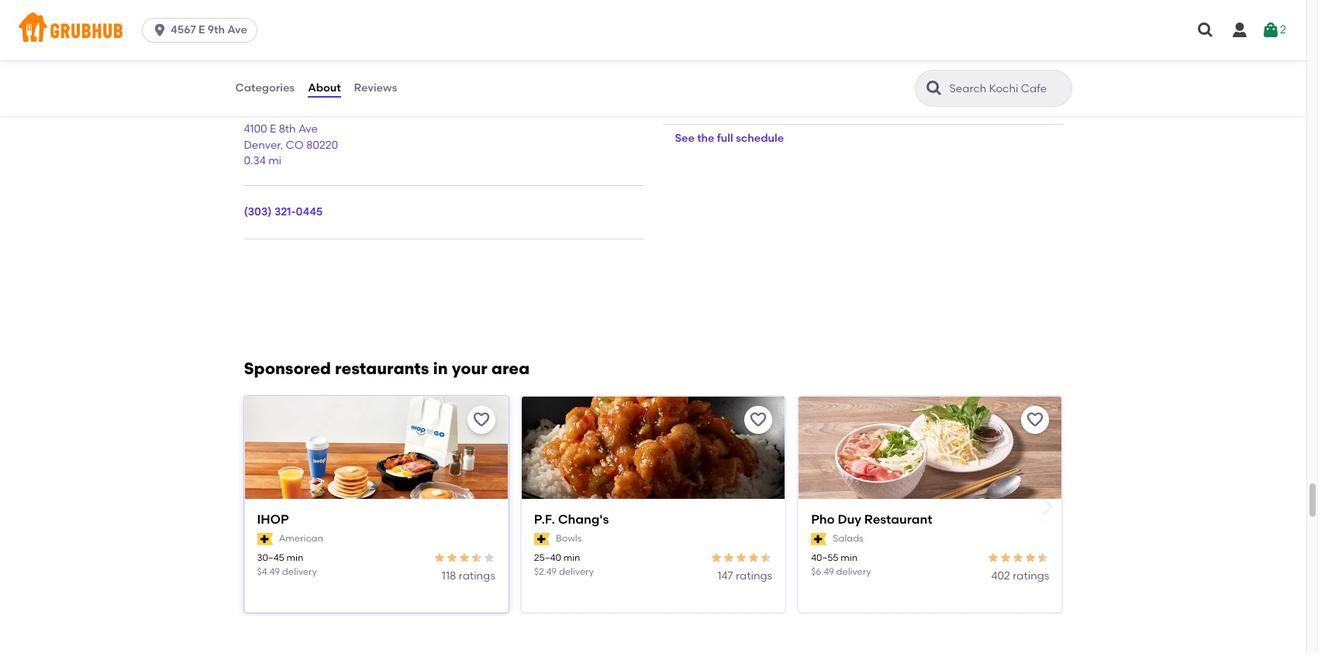 Task type: describe. For each thing, give the bounding box(es) containing it.
7:00am–5:00pm for delivery: 7:00am–5:00pm
[[966, 81, 1050, 94]]

10%
[[541, 1, 562, 15]]

p.f. chang's logo image
[[522, 397, 785, 527]]

ihop logo image
[[245, 397, 508, 527]]

118 ratings
[[442, 570, 495, 583]]

restaurant
[[864, 513, 932, 527]]

4567
[[171, 23, 196, 36]]

1 vertical spatial restaurants
[[335, 359, 429, 379]]

schedule
[[736, 132, 784, 145]]

the inside see the full schedule button
[[697, 132, 714, 145]]

9th
[[208, 23, 225, 36]]

american
[[279, 533, 323, 544]]

30–45 min $4.49 delivery
[[257, 553, 317, 577]]

see the full schedule button
[[663, 125, 796, 153]]

$2.49
[[534, 566, 557, 577]]

min for pho duy restaurant
[[841, 553, 858, 564]]

your
[[452, 359, 487, 379]]

see the full schedule
[[675, 132, 784, 145]]

ratings for pho
[[1013, 570, 1049, 583]]

cost
[[654, 1, 677, 15]]

(303) 321-0445
[[244, 205, 323, 219]]

reviews button
[[353, 60, 398, 116]]

duy
[[838, 513, 861, 527]]

delivery for pho duy restaurant
[[836, 566, 871, 577]]

2 button
[[1262, 16, 1286, 44]]

0 vertical spatial the
[[634, 1, 652, 15]]

4 save this restaurant button from the left
[[1299, 406, 1318, 434]]

mi
[[268, 154, 281, 167]]

pho duy restaurant
[[811, 513, 932, 527]]

sponsored restaurants in your area
[[244, 359, 530, 379]]

2 horizontal spatial svg image
[[1230, 21, 1249, 40]]

delivery for p.f. chang's
[[559, 566, 594, 577]]

grubhub
[[244, 1, 291, 15]]

1 ratings from the left
[[459, 570, 495, 583]]

search icon image
[[925, 79, 943, 98]]

charges
[[345, 1, 388, 15]]

e for 4567
[[198, 23, 205, 36]]

0.34
[[244, 154, 266, 167]]

generally
[[294, 1, 342, 15]]

subscription pass image for ihop
[[257, 533, 273, 545]]

Search Kochi Cafe search field
[[948, 81, 1066, 96]]

$6.49
[[811, 566, 834, 577]]

full
[[717, 132, 733, 145]]

2
[[1280, 23, 1286, 36]]

ihop
[[257, 513, 289, 527]]

pho
[[811, 513, 835, 527]]

402 ratings
[[991, 570, 1049, 583]]

svg image
[[1262, 21, 1280, 40]]

8th
[[279, 123, 296, 136]]

(303)
[[244, 205, 272, 219]]

4567 e 9th ave
[[171, 23, 247, 36]]

pickup:
[[925, 97, 963, 110]]

0 vertical spatial restaurants
[[390, 1, 450, 15]]

svg image inside 4567 e 9th ave button
[[152, 22, 168, 38]]

ave for 8th
[[299, 123, 318, 136]]

0445
[[296, 205, 323, 219]]

in
[[433, 359, 448, 379]]

1 horizontal spatial svg image
[[1196, 21, 1215, 40]]

40–55 min $6.49 delivery
[[811, 553, 871, 577]]

delivery for ihop
[[282, 566, 317, 577]]

save this restaurant image for p.f. chang's
[[749, 411, 768, 430]]

147
[[718, 570, 733, 583]]

to
[[564, 1, 575, 15]]

delivery:
[[919, 81, 963, 94]]



Task type: locate. For each thing, give the bounding box(es) containing it.
delivery inside the 25–40 min $2.49 delivery
[[559, 566, 594, 577]]

1 horizontal spatial ratings
[[736, 570, 772, 583]]

ratings right 118
[[459, 570, 495, 583]]

0 horizontal spatial save this restaurant image
[[472, 411, 491, 430]]

1 of from the left
[[528, 1, 539, 15]]

0 horizontal spatial the
[[634, 1, 652, 15]]

7:00am–5:00pm down search kochi cafe "search field"
[[966, 97, 1050, 110]]

co
[[286, 139, 304, 152]]

1 horizontal spatial save this restaurant image
[[1026, 411, 1045, 430]]

subscription pass image
[[257, 533, 273, 545], [534, 533, 550, 545], [811, 533, 827, 545]]

0 vertical spatial 7:00am–5:00pm
[[966, 81, 1050, 94]]

1 vertical spatial ave
[[299, 123, 318, 136]]

147 ratings
[[718, 570, 772, 583]]

1 save this restaurant image from the left
[[749, 411, 768, 430]]

2 min from the left
[[563, 553, 580, 564]]

ratings right the "147"
[[736, 570, 772, 583]]

1 horizontal spatial of
[[679, 1, 690, 15]]

min inside the 25–40 min $2.49 delivery
[[563, 553, 580, 564]]

min down american on the left of the page
[[287, 553, 303, 564]]

min inside 30–45 min $4.49 delivery
[[287, 553, 303, 564]]

p.f.
[[534, 513, 555, 527]]

2 save this restaurant button from the left
[[744, 406, 772, 434]]

delivery inside 30–45 min $4.49 delivery
[[282, 566, 317, 577]]

min down bowls
[[563, 553, 580, 564]]

ratings
[[459, 570, 495, 583], [736, 570, 772, 583], [1013, 570, 1049, 583]]

1 subscription pass image from the left
[[257, 533, 273, 545]]

restaurants left in
[[335, 359, 429, 379]]

2 horizontal spatial delivery
[[836, 566, 871, 577]]

3 subscription pass image from the left
[[811, 533, 827, 545]]

0 horizontal spatial min
[[287, 553, 303, 564]]

star icon image
[[433, 552, 446, 565], [446, 552, 458, 565], [458, 552, 470, 565], [470, 552, 483, 565], [470, 552, 483, 565], [483, 552, 495, 565], [710, 552, 723, 565], [723, 552, 735, 565], [735, 552, 748, 565], [748, 552, 760, 565], [760, 552, 772, 565], [760, 552, 772, 565], [987, 552, 1000, 565], [1000, 552, 1012, 565], [1012, 552, 1025, 565], [1025, 552, 1037, 565], [1037, 552, 1049, 565], [1037, 552, 1049, 565]]

e inside button
[[198, 23, 205, 36]]

ratings for p.f.
[[736, 570, 772, 583]]

categories
[[235, 81, 295, 94]]

ratings right 402
[[1013, 570, 1049, 583]]

1 7:00am–5:00pm from the top
[[966, 81, 1050, 94]]

1 horizontal spatial subscription pass image
[[534, 533, 550, 545]]

svg image
[[1196, 21, 1215, 40], [1230, 21, 1249, 40], [152, 22, 168, 38]]

delivery right $6.49
[[836, 566, 871, 577]]

save this restaurant image for pho duy restaurant
[[1026, 411, 1045, 430]]

save this restaurant button for pho duy restaurant
[[1022, 406, 1049, 434]]

40–55
[[811, 553, 839, 564]]

0 horizontal spatial subscription pass image
[[257, 533, 273, 545]]

save this restaurant image for 1st save this restaurant button from right
[[1303, 411, 1318, 430]]

p.f. chang's link
[[534, 512, 772, 529]]

2 horizontal spatial ratings
[[1013, 570, 1049, 583]]

about button
[[307, 60, 342, 116]]

ave
[[227, 23, 247, 36], [299, 123, 318, 136]]

0 vertical spatial e
[[198, 23, 205, 36]]

main navigation navigation
[[0, 0, 1306, 60]]

25–40 min $2.49 delivery
[[534, 553, 594, 577]]

1 horizontal spatial delivery
[[559, 566, 594, 577]]

0 vertical spatial ave
[[227, 23, 247, 36]]

delivery
[[282, 566, 317, 577], [559, 566, 594, 577], [836, 566, 871, 577]]

2 delivery from the left
[[559, 566, 594, 577]]

e inside 4100 e 8th ave denver , co 80220 0.34 mi
[[270, 123, 276, 136]]

delivery right $2.49
[[559, 566, 594, 577]]

0 horizontal spatial svg image
[[152, 22, 168, 38]]

restaurants
[[390, 1, 450, 15], [335, 359, 429, 379]]

min for ihop
[[287, 553, 303, 564]]

subscription pass image up 30–45
[[257, 533, 273, 545]]

the
[[634, 1, 652, 15], [697, 132, 714, 145]]

e left '9th'
[[198, 23, 205, 36]]

min down salads
[[841, 553, 858, 564]]

save this restaurant image
[[472, 411, 491, 430], [1303, 411, 1318, 430]]

,
[[280, 139, 283, 152]]

subscription pass image down pho on the bottom right
[[811, 533, 827, 545]]

7:00am–5:00pm up pickup: 7:00am–5:00pm
[[966, 81, 1050, 94]]

subscription pass image down p.f.
[[534, 533, 550, 545]]

3 delivery from the left
[[836, 566, 871, 577]]

chang's
[[558, 513, 609, 527]]

2 7:00am–5:00pm from the top
[[966, 97, 1050, 110]]

ihop link
[[257, 512, 495, 529]]

save this restaurant button for ihop
[[467, 406, 495, 434]]

(303) 321-0445 button
[[244, 205, 323, 220]]

1 save this restaurant button from the left
[[467, 406, 495, 434]]

ave right '9th'
[[227, 23, 247, 36]]

2 of from the left
[[679, 1, 690, 15]]

0 horizontal spatial e
[[198, 23, 205, 36]]

1 horizontal spatial min
[[563, 553, 580, 564]]

about
[[308, 81, 341, 94]]

toward
[[594, 1, 632, 15]]

ave for 9th
[[227, 23, 247, 36]]

min for p.f. chang's
[[563, 553, 580, 564]]

2 ratings from the left
[[736, 570, 772, 583]]

the left cost
[[634, 1, 652, 15]]

denver
[[244, 139, 280, 152]]

save this restaurant image for ihop save this restaurant button
[[472, 411, 491, 430]]

ave inside button
[[227, 23, 247, 36]]

of left 10%
[[528, 1, 539, 15]]

2 horizontal spatial min
[[841, 553, 858, 564]]

pho duy restaurant link
[[811, 512, 1049, 529]]

categories button
[[235, 60, 296, 116]]

1 horizontal spatial save this restaurant image
[[1303, 411, 1318, 430]]

the left full on the right top of the page
[[697, 132, 714, 145]]

delivery right $4.49
[[282, 566, 317, 577]]

0 horizontal spatial ave
[[227, 23, 247, 36]]

bowls
[[556, 533, 582, 544]]

see
[[675, 132, 695, 145]]

321-
[[274, 205, 296, 219]]

pickup: 7:00am–5:00pm
[[925, 97, 1050, 110]]

30–45
[[257, 553, 284, 564]]

1 vertical spatial e
[[270, 123, 276, 136]]

save this restaurant button
[[467, 406, 495, 434], [744, 406, 772, 434], [1022, 406, 1049, 434], [1299, 406, 1318, 434]]

1 vertical spatial 7:00am–5:00pm
[[966, 97, 1050, 110]]

4567 e 9th ave button
[[142, 18, 264, 43]]

2 save this restaurant image from the left
[[1303, 411, 1318, 430]]

ave up co
[[299, 123, 318, 136]]

3 min from the left
[[841, 553, 858, 564]]

1 horizontal spatial the
[[697, 132, 714, 145]]

4100 e 8th ave denver , co 80220 0.34 mi
[[244, 123, 338, 167]]

0 horizontal spatial ratings
[[459, 570, 495, 583]]

subscription pass image for p.f. chang's
[[534, 533, 550, 545]]

area
[[491, 359, 530, 379]]

pho duy restaurant logo image
[[799, 397, 1062, 527]]

commission
[[463, 1, 526, 15]]

of right cost
[[679, 1, 690, 15]]

118
[[442, 570, 456, 583]]

go
[[578, 1, 592, 15]]

reviews
[[354, 81, 397, 94]]

e left "8th"
[[270, 123, 276, 136]]

delivery: 7:00am–5:00pm
[[919, 81, 1050, 94]]

p.f. chang's
[[534, 513, 609, 527]]

e
[[198, 23, 205, 36], [270, 123, 276, 136]]

a
[[453, 1, 460, 15]]

1 delivery from the left
[[282, 566, 317, 577]]

2 subscription pass image from the left
[[534, 533, 550, 545]]

save this restaurant image
[[749, 411, 768, 430], [1026, 411, 1045, 430]]

ave inside 4100 e 8th ave denver , co 80220 0.34 mi
[[299, 123, 318, 136]]

salads
[[833, 533, 864, 544]]

4100
[[244, 123, 267, 136]]

1 horizontal spatial ave
[[299, 123, 318, 136]]

2 horizontal spatial subscription pass image
[[811, 533, 827, 545]]

delivery inside 40–55 min $6.49 delivery
[[836, 566, 871, 577]]

save this restaurant button for p.f. chang's
[[744, 406, 772, 434]]

0 horizontal spatial delivery
[[282, 566, 317, 577]]

providing
[[692, 1, 742, 15]]

0 horizontal spatial of
[[528, 1, 539, 15]]

80220
[[306, 139, 338, 152]]

sponsored
[[244, 359, 331, 379]]

restaurants left a
[[390, 1, 450, 15]]

3 save this restaurant button from the left
[[1022, 406, 1049, 434]]

1 vertical spatial the
[[697, 132, 714, 145]]

$4.49
[[257, 566, 280, 577]]

of
[[528, 1, 539, 15], [679, 1, 690, 15]]

25–40
[[534, 553, 561, 564]]

7:00am–5:00pm for pickup: 7:00am–5:00pm
[[966, 97, 1050, 110]]

1 min from the left
[[287, 553, 303, 564]]

3 ratings from the left
[[1013, 570, 1049, 583]]

min inside 40–55 min $6.49 delivery
[[841, 553, 858, 564]]

e for 4100
[[270, 123, 276, 136]]

min
[[287, 553, 303, 564], [563, 553, 580, 564], [841, 553, 858, 564]]

0 horizontal spatial save this restaurant image
[[749, 411, 768, 430]]

2 save this restaurant image from the left
[[1026, 411, 1045, 430]]

1 horizontal spatial e
[[270, 123, 276, 136]]

grubhub generally charges restaurants a commission of 10% to go toward the cost of providing
[[244, 1, 742, 15]]

subscription pass image for pho duy restaurant
[[811, 533, 827, 545]]

402
[[991, 570, 1010, 583]]

7:00am–5:00pm
[[966, 81, 1050, 94], [966, 97, 1050, 110]]

1 save this restaurant image from the left
[[472, 411, 491, 430]]



Task type: vqa. For each thing, say whether or not it's contained in the screenshot.
subscription pass icon related to IHOP
yes



